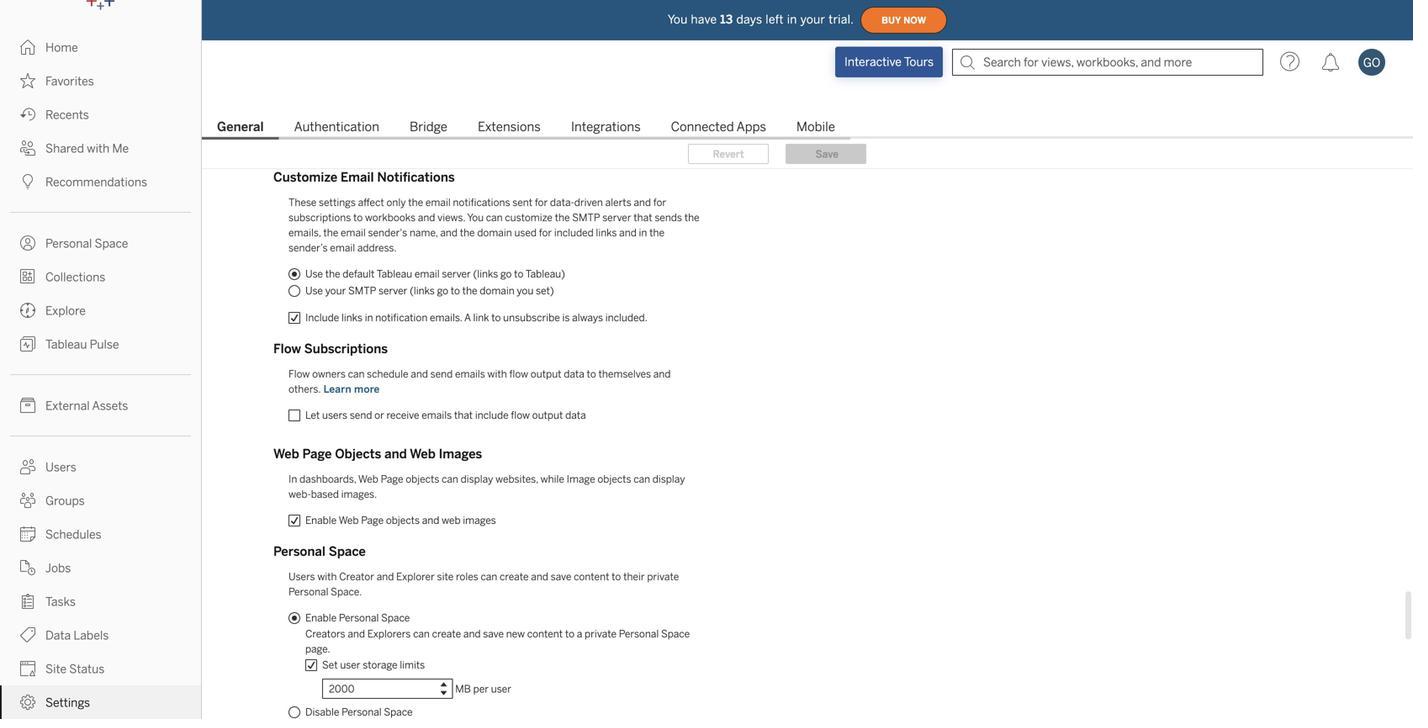 Task type: locate. For each thing, give the bounding box(es) containing it.
and right roles on the bottom left of page
[[531, 571, 549, 583]]

can right image
[[634, 473, 650, 486]]

send up let users send or receive emails that include flow output data
[[431, 368, 453, 380]]

space
[[95, 237, 128, 251], [329, 544, 366, 560], [381, 612, 410, 624], [661, 628, 690, 640], [384, 706, 413, 719]]

tasks
[[45, 595, 76, 609]]

use up include
[[305, 285, 323, 297]]

main navigation. press the up and down arrow keys to access links. element
[[0, 30, 201, 719]]

1 vertical spatial domain
[[480, 285, 515, 297]]

and down enable personal space
[[348, 628, 365, 640]]

1 vertical spatial output
[[532, 409, 563, 422]]

you
[[668, 12, 688, 26], [467, 212, 484, 224]]

0 vertical spatial data
[[564, 368, 585, 380]]

0 vertical spatial server
[[603, 212, 632, 224]]

1 vertical spatial server
[[442, 268, 471, 280]]

page up dashboards,
[[303, 447, 332, 462]]

1 vertical spatial save
[[483, 628, 504, 640]]

flow
[[273, 342, 301, 357], [289, 368, 310, 380]]

page down images. in the bottom left of the page
[[361, 515, 384, 527]]

flow inside flow owners can schedule and send emails with flow output data to themselves and others.
[[289, 368, 310, 380]]

create inside 'users with creator and explorer site roles can create and save content to their private personal space.'
[[500, 571, 529, 583]]

data inside flow owners can schedule and send emails with flow output data to themselves and others.
[[564, 368, 585, 380]]

flow inside flow owners can schedule and send emails with flow output data to themselves and others.
[[510, 368, 529, 380]]

to left a
[[565, 628, 575, 640]]

0 horizontal spatial personal space
[[45, 237, 128, 251]]

for up sends
[[654, 196, 667, 209]]

2 horizontal spatial with
[[488, 368, 507, 380]]

0 vertical spatial send
[[431, 368, 453, 380]]

0 horizontal spatial you
[[467, 212, 484, 224]]

subscriptions
[[289, 212, 351, 224]]

me
[[112, 142, 129, 156]]

0 vertical spatial that
[[634, 212, 653, 224]]

can inside creators and explorers can create and save new content to a private personal space page. set user storage limits
[[413, 628, 430, 640]]

have
[[691, 12, 717, 26]]

email down name,
[[415, 268, 440, 280]]

and right alerts
[[634, 196, 651, 209]]

trial.
[[829, 12, 854, 26]]

web inside in dashboards, web page objects can display websites, while image objects can display web-based images.
[[358, 473, 379, 486]]

personal up collections
[[45, 237, 92, 251]]

with inside main navigation. press the up and down arrow keys to access links. element
[[87, 142, 110, 156]]

0 horizontal spatial go
[[437, 285, 449, 297]]

to left their
[[612, 571, 621, 583]]

1 horizontal spatial users
[[289, 571, 315, 583]]

space inside creators and explorers can create and save new content to a private personal space page. set user storage limits
[[661, 628, 690, 640]]

driven
[[575, 196, 603, 209]]

0 vertical spatial save
[[551, 571, 572, 583]]

smtp
[[572, 212, 600, 224], [348, 285, 376, 297]]

1 vertical spatial emails
[[422, 409, 452, 422]]

0 horizontal spatial that
[[454, 409, 473, 422]]

private inside 'users with creator and explorer site roles can create and save content to their private personal space.'
[[647, 571, 679, 583]]

home
[[45, 41, 78, 55]]

based
[[311, 488, 339, 501]]

site status
[[45, 663, 105, 677]]

tableau pulse link
[[0, 327, 201, 361]]

private inside creators and explorers can create and save new content to a private personal space page. set user storage limits
[[585, 628, 617, 640]]

0 vertical spatial enable
[[305, 515, 337, 527]]

send left or
[[350, 409, 372, 422]]

users for users with creator and explorer site roles can create and save content to their private personal space.
[[289, 571, 315, 583]]

and left web
[[422, 515, 440, 527]]

1 vertical spatial create
[[432, 628, 461, 640]]

private right their
[[647, 571, 679, 583]]

to down affect
[[353, 212, 363, 224]]

tableau
[[377, 268, 412, 280], [45, 338, 87, 352]]

0 vertical spatial page
[[303, 447, 332, 462]]

output for with
[[531, 368, 562, 380]]

in
[[787, 12, 797, 26], [639, 227, 647, 239], [365, 312, 373, 324]]

enable for enable web page objects and web images
[[305, 515, 337, 527]]

the
[[408, 196, 423, 209], [555, 212, 570, 224], [685, 212, 700, 224], [323, 227, 339, 239], [460, 227, 475, 239], [650, 227, 665, 239], [325, 268, 340, 280], [463, 285, 478, 297]]

page down web page objects and web images
[[381, 473, 403, 486]]

1 vertical spatial (links
[[410, 285, 435, 297]]

0 vertical spatial private
[[647, 571, 679, 583]]

web down images. in the bottom left of the page
[[339, 515, 359, 527]]

email
[[426, 196, 451, 209], [341, 227, 366, 239], [330, 242, 355, 254], [415, 268, 440, 280]]

0 horizontal spatial smtp
[[348, 285, 376, 297]]

domain inside these settings affect only the email notifications sent for data-driven alerts and for subscriptions to workbooks and views. you can customize the smtp server that sends the emails, the email sender's name, and the domain used for included links and in the sender's email address.
[[477, 227, 512, 239]]

flow down the unsubscribe
[[510, 368, 529, 380]]

enable web page objects and web images
[[305, 515, 496, 527]]

favorites
[[45, 74, 94, 88]]

0 horizontal spatial user
[[340, 659, 361, 672]]

0 horizontal spatial create
[[432, 628, 461, 640]]

assets
[[92, 399, 128, 413]]

with up include
[[488, 368, 507, 380]]

space inside the personal space link
[[95, 237, 128, 251]]

0 horizontal spatial content
[[527, 628, 563, 640]]

0 vertical spatial smtp
[[572, 212, 600, 224]]

can down notifications
[[486, 212, 503, 224]]

your down 'default'
[[325, 285, 346, 297]]

1 horizontal spatial private
[[647, 571, 679, 583]]

to up you
[[514, 268, 524, 280]]

1 horizontal spatial create
[[500, 571, 529, 583]]

output inside flow owners can schedule and send emails with flow output data to themselves and others.
[[531, 368, 562, 380]]

0 vertical spatial use
[[305, 268, 323, 280]]

buy now
[[882, 15, 927, 25]]

users for users
[[45, 461, 76, 475]]

0 vertical spatial your
[[801, 12, 826, 26]]

links inside these settings affect only the email notifications sent for data-driven alerts and for subscriptions to workbooks and views. you can customize the smtp server that sends the emails, the email sender's name, and the domain used for included links and in the sender's email address.
[[596, 227, 617, 239]]

1 vertical spatial page
[[381, 473, 403, 486]]

alerts
[[606, 196, 632, 209]]

can inside flow owners can schedule and send emails with flow output data to themselves and others.
[[348, 368, 365, 380]]

personal space up collections
[[45, 237, 128, 251]]

0 horizontal spatial server
[[379, 285, 408, 297]]

users link
[[0, 450, 201, 484]]

links
[[596, 227, 617, 239], [342, 312, 363, 324]]

your
[[801, 12, 826, 26], [325, 285, 346, 297]]

send
[[431, 368, 453, 380], [350, 409, 372, 422]]

1 horizontal spatial user
[[491, 683, 512, 695]]

go left the tableau)
[[501, 268, 512, 280]]

external
[[45, 399, 90, 413]]

2 horizontal spatial server
[[603, 212, 632, 224]]

mb
[[455, 683, 471, 695]]

in right included
[[639, 227, 647, 239]]

private
[[647, 571, 679, 583], [585, 628, 617, 640]]

2 use from the top
[[305, 285, 323, 297]]

a
[[465, 312, 471, 324]]

personal space up "creator"
[[273, 544, 366, 560]]

0 horizontal spatial tableau
[[45, 338, 87, 352]]

1 vertical spatial enable
[[305, 612, 337, 624]]

1 vertical spatial go
[[437, 285, 449, 297]]

email up views.
[[426, 196, 451, 209]]

objects
[[406, 473, 440, 486], [598, 473, 632, 486], [386, 515, 420, 527]]

objects right image
[[598, 473, 632, 486]]

tableau inside use the default tableau email server (links go to tableau) use your smtp server (links go to the domain you set)
[[377, 268, 412, 280]]

1 use from the top
[[305, 268, 323, 280]]

can up learn more
[[348, 368, 365, 380]]

0 vertical spatial you
[[668, 12, 688, 26]]

web page objects and web images
[[273, 447, 482, 462]]

domain inside use the default tableau email server (links go to tableau) use your smtp server (links go to the domain you set)
[[480, 285, 515, 297]]

0 vertical spatial create
[[500, 571, 529, 583]]

smtp down 'default'
[[348, 285, 376, 297]]

and up name,
[[418, 212, 435, 224]]

emails right receive
[[422, 409, 452, 422]]

0 horizontal spatial display
[[461, 473, 493, 486]]

1 horizontal spatial in
[[639, 227, 647, 239]]

go up emails.
[[437, 285, 449, 297]]

the up a
[[463, 285, 478, 297]]

email inside use the default tableau email server (links go to tableau) use your smtp server (links go to the domain you set)
[[415, 268, 440, 280]]

to inside creators and explorers can create and save new content to a private personal space page. set user storage limits
[[565, 628, 575, 640]]

flow
[[510, 368, 529, 380], [511, 409, 530, 422]]

0 horizontal spatial private
[[585, 628, 617, 640]]

can inside 'users with creator and explorer site roles can create and save content to their private personal space.'
[[481, 571, 498, 583]]

server down alerts
[[603, 212, 632, 224]]

output down the unsubscribe
[[531, 368, 562, 380]]

set
[[322, 659, 338, 672]]

learn more link
[[321, 382, 382, 396]]

personal
[[45, 237, 92, 251], [273, 544, 326, 560], [289, 586, 329, 598], [339, 612, 379, 624], [619, 628, 659, 640], [342, 706, 382, 719]]

your left trial.
[[801, 12, 826, 26]]

schedules
[[45, 528, 101, 542]]

smtp inside these settings affect only the email notifications sent for data-driven alerts and for subscriptions to workbooks and views. you can customize the smtp server that sends the emails, the email sender's name, and the domain used for included links and in the sender's email address.
[[572, 212, 600, 224]]

data
[[45, 629, 71, 643]]

1 horizontal spatial with
[[318, 571, 337, 583]]

0 vertical spatial with
[[87, 142, 110, 156]]

0 vertical spatial personal space
[[45, 237, 128, 251]]

send inside flow owners can schedule and send emails with flow output data to themselves and others.
[[431, 368, 453, 380]]

that
[[634, 212, 653, 224], [454, 409, 473, 422]]

content right new
[[527, 628, 563, 640]]

customize
[[505, 212, 553, 224]]

in dashboards, web page objects can display websites, while image objects can display web-based images.
[[289, 473, 685, 501]]

1 vertical spatial user
[[491, 683, 512, 695]]

personal down their
[[619, 628, 659, 640]]

web up images. in the bottom left of the page
[[358, 473, 379, 486]]

buy now button
[[861, 7, 948, 34]]

save
[[551, 571, 572, 583], [483, 628, 504, 640]]

1 vertical spatial flow
[[511, 409, 530, 422]]

per
[[473, 683, 489, 695]]

navigation
[[202, 114, 1414, 140]]

authentication
[[294, 119, 379, 135]]

output for include
[[532, 409, 563, 422]]

you inside these settings affect only the email notifications sent for data-driven alerts and for subscriptions to workbooks and views. you can customize the smtp server that sends the emails, the email sender's name, and the domain used for included links and in the sender's email address.
[[467, 212, 484, 224]]

name,
[[410, 227, 438, 239]]

personal space
[[45, 237, 128, 251], [273, 544, 366, 560]]

2 vertical spatial server
[[379, 285, 408, 297]]

main content
[[202, 0, 1414, 719]]

with for me
[[87, 142, 110, 156]]

use down sender's
[[305, 268, 323, 280]]

the right only
[[408, 196, 423, 209]]

with up space.
[[318, 571, 337, 583]]

interactive
[[845, 55, 902, 69]]

enable inside the "users with creator and explorer site roles can create and save content to their private personal space." option group
[[305, 612, 337, 624]]

0 vertical spatial emails
[[455, 368, 485, 380]]

personal inside creators and explorers can create and save new content to a private personal space page. set user storage limits
[[619, 628, 659, 640]]

1 horizontal spatial save
[[551, 571, 572, 583]]

1 horizontal spatial your
[[801, 12, 826, 26]]

the down the subscriptions
[[323, 227, 339, 239]]

users inside 'users with creator and explorer site roles can create and save content to their private personal space.'
[[289, 571, 315, 583]]

while
[[541, 473, 565, 486]]

save left their
[[551, 571, 572, 583]]

MB per user text field
[[322, 679, 453, 699]]

private right a
[[585, 628, 617, 640]]

(links up "link" on the top left
[[473, 268, 498, 280]]

1 vertical spatial users
[[289, 571, 315, 583]]

1 horizontal spatial smtp
[[572, 212, 600, 224]]

1 vertical spatial tableau
[[45, 338, 87, 352]]

tasks link
[[0, 585, 201, 618]]

0 vertical spatial content
[[574, 571, 610, 583]]

flow right include
[[511, 409, 530, 422]]

jobs
[[45, 562, 71, 576]]

groups
[[45, 494, 85, 508]]

0 vertical spatial tableau
[[377, 268, 412, 280]]

0 vertical spatial flow
[[273, 342, 301, 357]]

websites,
[[496, 473, 539, 486]]

1 vertical spatial links
[[342, 312, 363, 324]]

1 horizontal spatial emails
[[455, 368, 485, 380]]

1 vertical spatial your
[[325, 285, 346, 297]]

0 horizontal spatial with
[[87, 142, 110, 156]]

that left include
[[454, 409, 473, 422]]

for
[[535, 196, 548, 209], [654, 196, 667, 209], [539, 227, 552, 239]]

emails up include
[[455, 368, 485, 380]]

data up image
[[566, 409, 586, 422]]

0 vertical spatial in
[[787, 12, 797, 26]]

server inside these settings affect only the email notifications sent for data-driven alerts and for subscriptions to workbooks and views. you can customize the smtp server that sends the emails, the email sender's name, and the domain used for included links and in the sender's email address.
[[603, 212, 632, 224]]

1 horizontal spatial content
[[574, 571, 610, 583]]

users inside users 'link'
[[45, 461, 76, 475]]

server up emails.
[[442, 268, 471, 280]]

user right per
[[491, 683, 512, 695]]

1 enable from the top
[[305, 515, 337, 527]]

apps
[[737, 119, 767, 135]]

1 vertical spatial content
[[527, 628, 563, 640]]

and right themselves
[[654, 368, 671, 380]]

save left new
[[483, 628, 504, 640]]

flow for flow owners can schedule and send emails with flow output data to themselves and others.
[[289, 368, 310, 380]]

only
[[387, 196, 406, 209]]

you left have
[[668, 12, 688, 26]]

data for with
[[564, 368, 585, 380]]

mobile
[[797, 119, 836, 135]]

data
[[564, 368, 585, 380], [566, 409, 586, 422]]

output right include
[[532, 409, 563, 422]]

their
[[624, 571, 645, 583]]

personal space inside main content
[[273, 544, 366, 560]]

0 vertical spatial (links
[[473, 268, 498, 280]]

0 vertical spatial domain
[[477, 227, 512, 239]]

users
[[322, 409, 348, 422]]

links right included
[[596, 227, 617, 239]]

to inside flow owners can schedule and send emails with flow output data to themselves and others.
[[587, 368, 596, 380]]

interactive tours
[[845, 55, 934, 69]]

in right left
[[787, 12, 797, 26]]

bridge
[[410, 119, 448, 135]]

0 horizontal spatial your
[[325, 285, 346, 297]]

1 horizontal spatial server
[[442, 268, 471, 280]]

enable
[[305, 515, 337, 527], [305, 612, 337, 624]]

your inside use the default tableau email server (links go to tableau) use your smtp server (links go to the domain you set)
[[325, 285, 346, 297]]

tableau down address.
[[377, 268, 412, 280]]

1 vertical spatial use
[[305, 285, 323, 297]]

can inside these settings affect only the email notifications sent for data-driven alerts and for subscriptions to workbooks and views. you can customize the smtp server that sends the emails, the email sender's name, and the domain used for included links and in the sender's email address.
[[486, 212, 503, 224]]

1 vertical spatial flow
[[289, 368, 310, 380]]

1 horizontal spatial go
[[501, 268, 512, 280]]

1 horizontal spatial personal space
[[273, 544, 366, 560]]

to inside 'users with creator and explorer site roles can create and save content to their private personal space.'
[[612, 571, 621, 583]]

user right set
[[340, 659, 361, 672]]

create right roles on the bottom left of page
[[500, 571, 529, 583]]

go
[[501, 268, 512, 280], [437, 285, 449, 297]]

2 vertical spatial page
[[361, 515, 384, 527]]

with for creator
[[318, 571, 337, 583]]

domain left you
[[480, 285, 515, 297]]

user inside creators and explorers can create and save new content to a private personal space page. set user storage limits
[[340, 659, 361, 672]]

roles
[[456, 571, 479, 583]]

0 vertical spatial users
[[45, 461, 76, 475]]

personal left space.
[[289, 586, 329, 598]]

recents link
[[0, 98, 201, 131]]

flow for include
[[511, 409, 530, 422]]

1 horizontal spatial display
[[653, 473, 685, 486]]

enable up creators
[[305, 612, 337, 624]]

views.
[[438, 212, 466, 224]]

flow for flow subscriptions
[[273, 342, 301, 357]]

1 horizontal spatial links
[[596, 227, 617, 239]]

1 vertical spatial data
[[566, 409, 586, 422]]

image
[[567, 473, 595, 486]]

sub-spaces tab list
[[202, 118, 1414, 140]]

status
[[69, 663, 105, 677]]

server up the notification
[[379, 285, 408, 297]]

2 vertical spatial with
[[318, 571, 337, 583]]

2 enable from the top
[[305, 612, 337, 624]]

0 horizontal spatial save
[[483, 628, 504, 640]]

in left the notification
[[365, 312, 373, 324]]

1 horizontal spatial send
[[431, 368, 453, 380]]

to left themselves
[[587, 368, 596, 380]]

sender's
[[368, 227, 407, 239]]

objects left web
[[386, 515, 420, 527]]

1 vertical spatial you
[[467, 212, 484, 224]]

users left "creator"
[[289, 571, 315, 583]]

or
[[375, 409, 384, 422]]

1 vertical spatial private
[[585, 628, 617, 640]]

connected apps
[[671, 119, 767, 135]]

0 horizontal spatial users
[[45, 461, 76, 475]]

you down notifications
[[467, 212, 484, 224]]

(links up the notification
[[410, 285, 435, 297]]

emails,
[[289, 227, 321, 239]]

and
[[634, 196, 651, 209], [418, 212, 435, 224], [440, 227, 458, 239], [619, 227, 637, 239], [411, 368, 428, 380], [654, 368, 671, 380], [385, 447, 407, 462], [422, 515, 440, 527], [377, 571, 394, 583], [531, 571, 549, 583], [348, 628, 365, 640], [464, 628, 481, 640]]

(links
[[473, 268, 498, 280], [410, 285, 435, 297]]

0 vertical spatial output
[[531, 368, 562, 380]]

creators and explorers can create and save new content to a private personal space page. set user storage limits
[[305, 628, 690, 672]]

create down the site
[[432, 628, 461, 640]]

data labels link
[[0, 618, 201, 652]]

2 vertical spatial in
[[365, 312, 373, 324]]

data left themselves
[[564, 368, 585, 380]]

display
[[461, 473, 493, 486], [653, 473, 685, 486]]

1 vertical spatial personal space
[[273, 544, 366, 560]]

domain left used
[[477, 227, 512, 239]]

that left sends
[[634, 212, 653, 224]]

1 vertical spatial with
[[488, 368, 507, 380]]

0 vertical spatial flow
[[510, 368, 529, 380]]

use
[[305, 268, 323, 280], [305, 285, 323, 297]]

1 horizontal spatial tableau
[[377, 268, 412, 280]]

smtp down driven
[[572, 212, 600, 224]]

0 horizontal spatial emails
[[422, 409, 452, 422]]

0 vertical spatial user
[[340, 659, 361, 672]]

1 vertical spatial in
[[639, 227, 647, 239]]

can right roles on the bottom left of page
[[481, 571, 498, 583]]

links right include
[[342, 312, 363, 324]]

customize email notifications
[[273, 170, 455, 185]]

0 vertical spatial links
[[596, 227, 617, 239]]

creator
[[339, 571, 374, 583]]

with inside 'users with creator and explorer site roles can create and save content to their private personal space.'
[[318, 571, 337, 583]]

0 horizontal spatial in
[[365, 312, 373, 324]]



Task type: vqa. For each thing, say whether or not it's contained in the screenshot.
the 'starting' within the Run Flow - Daily Schedule 02 - Every 24 Hours Starting At 10:00 Pm Link
no



Task type: describe. For each thing, give the bounding box(es) containing it.
main content containing general
[[202, 0, 1414, 719]]

to inside these settings affect only the email notifications sent for data-driven alerts and for subscriptions to workbooks and views. you can customize the smtp server that sends the emails, the email sender's name, and the domain used for included links and in the sender's email address.
[[353, 212, 363, 224]]

personal down web-
[[273, 544, 326, 560]]

save inside creators and explorers can create and save new content to a private personal space page. set user storage limits
[[483, 628, 504, 640]]

creators
[[305, 628, 346, 640]]

receive
[[387, 409, 420, 422]]

with inside flow owners can schedule and send emails with flow output data to themselves and others.
[[488, 368, 507, 380]]

for right sent
[[535, 196, 548, 209]]

enable for enable personal space
[[305, 612, 337, 624]]

included.
[[606, 312, 648, 324]]

jobs link
[[0, 551, 201, 585]]

1 horizontal spatial (links
[[473, 268, 498, 280]]

connected
[[671, 119, 734, 135]]

settings
[[45, 696, 90, 710]]

data-
[[550, 196, 575, 209]]

space.
[[331, 586, 362, 598]]

shared with me
[[45, 142, 129, 156]]

collections
[[45, 271, 105, 284]]

used
[[515, 227, 537, 239]]

2 horizontal spatial in
[[787, 12, 797, 26]]

include
[[475, 409, 509, 422]]

users with creator and explorer site roles can create and save content to their private personal space. option group
[[289, 610, 701, 719]]

images.
[[341, 488, 377, 501]]

in inside these settings affect only the email notifications sent for data-driven alerts and for subscriptions to workbooks and views. you can customize the smtp server that sends the emails, the email sender's name, and the domain used for included links and in the sender's email address.
[[639, 227, 647, 239]]

and left new
[[464, 628, 481, 640]]

tableau)
[[526, 268, 565, 280]]

content inside 'users with creator and explorer site roles can create and save content to their private personal space.'
[[574, 571, 610, 583]]

0 horizontal spatial links
[[342, 312, 363, 324]]

for right used
[[539, 227, 552, 239]]

explorers
[[367, 628, 411, 640]]

home link
[[0, 30, 201, 64]]

flow for with
[[510, 368, 529, 380]]

personal space link
[[0, 226, 201, 260]]

include
[[305, 312, 339, 324]]

the down views.
[[460, 227, 475, 239]]

and right schedule
[[411, 368, 428, 380]]

page.
[[305, 643, 330, 656]]

and down alerts
[[619, 227, 637, 239]]

1 horizontal spatial you
[[668, 12, 688, 26]]

web-
[[289, 488, 311, 501]]

the down data-
[[555, 212, 570, 224]]

notification
[[376, 312, 428, 324]]

objects down images
[[406, 473, 440, 486]]

explorer
[[396, 571, 435, 583]]

pulse
[[90, 338, 119, 352]]

revert button
[[688, 144, 769, 164]]

explore link
[[0, 294, 201, 327]]

schedules link
[[0, 518, 201, 551]]

flow owners can schedule and send emails with flow output data to themselves and others.
[[289, 368, 671, 395]]

sends
[[655, 212, 682, 224]]

navigation containing general
[[202, 114, 1414, 140]]

and down views.
[[440, 227, 458, 239]]

unsubscribe
[[503, 312, 560, 324]]

limits
[[400, 659, 425, 672]]

web
[[442, 515, 461, 527]]

storage
[[363, 659, 398, 672]]

site status link
[[0, 652, 201, 686]]

can down images
[[442, 473, 459, 486]]

these settings affect only the email notifications sent for data-driven alerts and for subscriptions to workbooks and views. you can customize the smtp server that sends the emails, the email sender's name, and the domain used for included links and in the sender's email address.
[[289, 196, 700, 254]]

always
[[572, 312, 603, 324]]

13
[[721, 12, 733, 26]]

affect
[[358, 196, 384, 209]]

0 horizontal spatial send
[[350, 409, 372, 422]]

the left 'default'
[[325, 268, 340, 280]]

emails.
[[430, 312, 463, 324]]

dashboards,
[[300, 473, 356, 486]]

included
[[554, 227, 594, 239]]

collections link
[[0, 260, 201, 294]]

explore
[[45, 304, 86, 318]]

email up address.
[[341, 227, 366, 239]]

set)
[[536, 285, 554, 297]]

shared with me link
[[0, 131, 201, 165]]

personal inside 'users with creator and explorer site roles can create and save content to their private personal space.'
[[289, 586, 329, 598]]

left
[[766, 12, 784, 26]]

external assets link
[[0, 389, 201, 422]]

customize
[[273, 170, 338, 185]]

save inside 'users with creator and explorer site roles can create and save content to their private personal space.'
[[551, 571, 572, 583]]

integrations
[[571, 119, 641, 135]]

web left images
[[410, 447, 436, 462]]

and right "creator"
[[377, 571, 394, 583]]

disable personal space
[[305, 706, 413, 719]]

enable personal space
[[305, 612, 410, 624]]

flow subscriptions
[[273, 342, 388, 357]]

personal down space.
[[339, 612, 379, 624]]

tableau inside main navigation. press the up and down arrow keys to access links. element
[[45, 338, 87, 352]]

general
[[217, 119, 264, 135]]

revert
[[713, 148, 744, 160]]

personal down 'mb per user' text field
[[342, 706, 382, 719]]

create inside creators and explorers can create and save new content to a private personal space page. set user storage limits
[[432, 628, 461, 640]]

to up emails.
[[451, 285, 460, 297]]

0 vertical spatial go
[[501, 268, 512, 280]]

personal inside main navigation. press the up and down arrow keys to access links. element
[[45, 237, 92, 251]]

Search for views, workbooks, and more text field
[[953, 49, 1264, 76]]

themselves
[[599, 368, 651, 380]]

web up in
[[273, 447, 299, 462]]

sent
[[513, 196, 533, 209]]

external assets
[[45, 399, 128, 413]]

site
[[45, 663, 67, 677]]

personal space inside the personal space link
[[45, 237, 128, 251]]

days
[[737, 12, 763, 26]]

recommendations link
[[0, 165, 201, 199]]

sender's
[[289, 242, 328, 254]]

extensions
[[478, 119, 541, 135]]

favorites link
[[0, 64, 201, 98]]

1 vertical spatial that
[[454, 409, 473, 422]]

content inside creators and explorers can create and save new content to a private personal space page. set user storage limits
[[527, 628, 563, 640]]

smtp inside use the default tableau email server (links go to tableau) use your smtp server (links go to the domain you set)
[[348, 285, 376, 297]]

that inside these settings affect only the email notifications sent for data-driven alerts and for subscriptions to workbooks and views. you can customize the smtp server that sends the emails, the email sender's name, and the domain used for included links and in the sender's email address.
[[634, 212, 653, 224]]

data labels
[[45, 629, 109, 643]]

tableau pulse
[[45, 338, 119, 352]]

to right "link" on the top left
[[492, 312, 501, 324]]

settings link
[[0, 686, 201, 719]]

email up 'default'
[[330, 242, 355, 254]]

email server settings option group
[[289, 266, 701, 300]]

owners
[[312, 368, 346, 380]]

workbooks
[[365, 212, 416, 224]]

the down sends
[[650, 227, 665, 239]]

emails inside flow owners can schedule and send emails with flow output data to themselves and others.
[[455, 368, 485, 380]]

and right objects
[[385, 447, 407, 462]]

labels
[[73, 629, 109, 643]]

use the default tableau email server (links go to tableau) use your smtp server (links go to the domain you set)
[[305, 268, 565, 297]]

1 display from the left
[[461, 473, 493, 486]]

more
[[354, 383, 380, 395]]

2 display from the left
[[653, 473, 685, 486]]

site
[[437, 571, 454, 583]]

shared
[[45, 142, 84, 156]]

mb per user
[[453, 683, 512, 695]]

let users send or receive emails that include flow output data
[[305, 409, 586, 422]]

page inside in dashboards, web page objects can display websites, while image objects can display web-based images.
[[381, 473, 403, 486]]

settings
[[319, 196, 356, 209]]

link
[[473, 312, 489, 324]]

these
[[289, 196, 317, 209]]

tours
[[904, 55, 934, 69]]

data for include
[[566, 409, 586, 422]]

learn
[[324, 383, 352, 395]]

the right sends
[[685, 212, 700, 224]]

address.
[[358, 242, 397, 254]]



